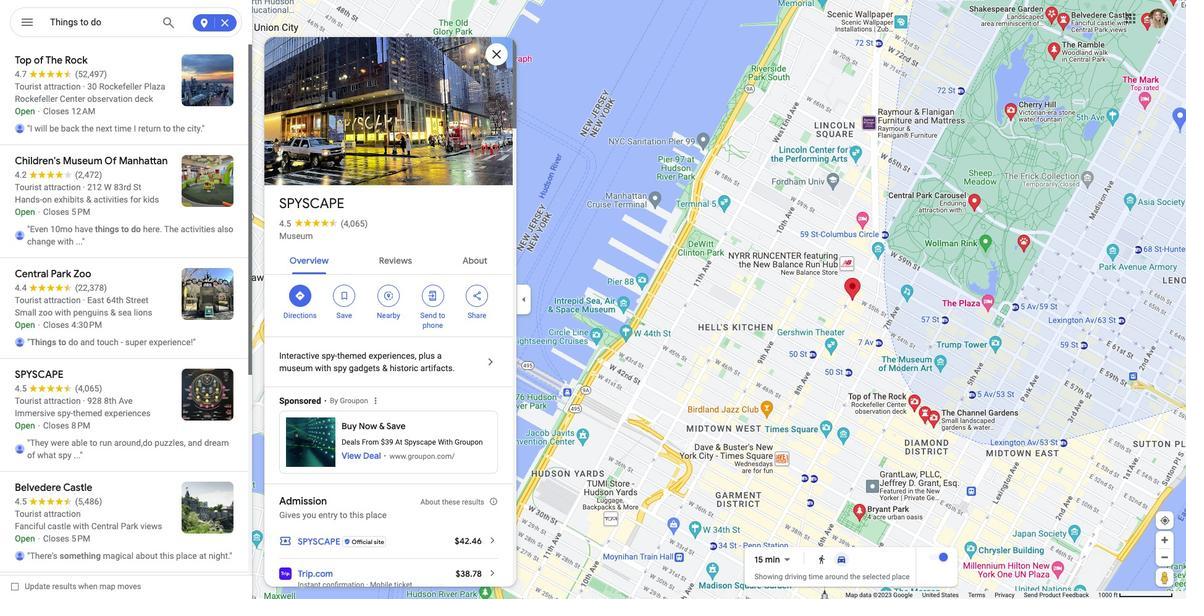 Task type: locate. For each thing, give the bounding box(es) containing it.
about these results image
[[490, 498, 498, 506]]

official site
[[352, 538, 384, 546]]

actions for spyscape region
[[265, 275, 513, 337]]

1 vertical spatial &
[[379, 421, 385, 432]]

save inside actions for spyscape region
[[337, 312, 352, 320]]

$38.78
[[456, 569, 482, 580]]

1 vertical spatial results
[[52, 582, 76, 592]]

to left this
[[340, 511, 348, 520]]

 button
[[10, 7, 45, 40]]


[[427, 289, 439, 303]]

museum
[[279, 363, 313, 373]]

15 min
[[755, 554, 780, 566]]

1 vertical spatial send
[[1025, 592, 1038, 599]]

0 horizontal spatial send
[[421, 312, 437, 320]]

to up phone
[[439, 312, 446, 320]]

save inside buy now & save deals from $39 at spyscape with groupon
[[387, 421, 406, 432]]

groupon right with on the bottom
[[455, 438, 483, 447]]


[[339, 289, 350, 303]]

about inside button
[[463, 255, 488, 266]]

None radio
[[832, 553, 852, 567]]

about for about these results
[[421, 498, 440, 507]]

groupon inside buy now & save deals from $39 at spyscape with groupon
[[455, 438, 483, 447]]


[[20, 14, 35, 31]]

about for about
[[463, 255, 488, 266]]

privacy button
[[995, 592, 1015, 600]]

overview
[[290, 255, 329, 266]]

&
[[382, 363, 388, 373], [379, 421, 385, 432]]

united
[[923, 592, 940, 599]]

0 horizontal spatial about
[[421, 498, 440, 507]]

1 vertical spatial groupon
[[455, 438, 483, 447]]

zoom out image
[[1161, 553, 1170, 563]]

4,065 reviews element
[[341, 219, 368, 229]]

send inside button
[[1025, 592, 1038, 599]]

0 vertical spatial send
[[421, 312, 437, 320]]

a
[[437, 351, 442, 361]]

with
[[438, 438, 453, 447]]

interactive spy-themed experiences, plus a museum with spy gadgets & historic artifacts. button
[[265, 338, 513, 387]]

0 horizontal spatial save
[[337, 312, 352, 320]]

& right now
[[379, 421, 385, 432]]

product
[[1040, 592, 1062, 599]]

1 horizontal spatial save
[[387, 421, 406, 432]]

0 horizontal spatial results
[[52, 582, 76, 592]]

reviews button
[[369, 245, 422, 274]]

show your location image
[[1160, 516, 1171, 527]]

by groupon
[[330, 397, 368, 405]]

1 vertical spatial save
[[387, 421, 406, 432]]

place right this
[[366, 511, 387, 520]]

0 horizontal spatial to
[[340, 511, 348, 520]]

place
[[366, 511, 387, 520], [892, 573, 910, 582]]

view deal
[[342, 451, 381, 462]]

1 horizontal spatial to
[[439, 312, 446, 320]]

results inside spyscape main content
[[462, 498, 485, 507]]

gives
[[279, 511, 301, 520]]

zoom in image
[[1161, 536, 1170, 545]]

about left these
[[421, 498, 440, 507]]

spyscape down entry
[[298, 537, 341, 548]]

0 vertical spatial place
[[366, 511, 387, 520]]

None radio
[[813, 553, 832, 567]]

footer containing map data ©2023 google
[[846, 592, 1099, 600]]

send left product
[[1025, 592, 1038, 599]]

groupon right "by"
[[340, 397, 368, 405]]

trip.com
[[298, 569, 333, 580]]

1 horizontal spatial send
[[1025, 592, 1038, 599]]

send to phone
[[421, 312, 446, 330]]

1 horizontal spatial about
[[463, 255, 488, 266]]

confirmation
[[323, 581, 365, 590]]

deals
[[342, 438, 360, 447]]

0 vertical spatial &
[[382, 363, 388, 373]]

entry
[[319, 511, 338, 520]]

about
[[463, 255, 488, 266], [421, 498, 440, 507]]

collapse side panel image
[[517, 293, 531, 307]]

ft
[[1114, 592, 1119, 599]]

buy
[[342, 421, 357, 432]]

send up phone
[[421, 312, 437, 320]]

the
[[850, 573, 861, 582]]

0 vertical spatial groupon
[[340, 397, 368, 405]]

map data ©2023 google
[[846, 592, 913, 599]]

save up at
[[387, 421, 406, 432]]


[[383, 289, 394, 303]]

send inside send to phone
[[421, 312, 437, 320]]

directions
[[284, 312, 317, 320]]

spyscape up 4.5 stars image
[[279, 195, 345, 213]]

& down experiences,
[[382, 363, 388, 373]]

$39
[[381, 438, 394, 447]]

place up the google
[[892, 573, 910, 582]]

tab list containing overview
[[265, 245, 513, 274]]

0 vertical spatial about
[[463, 255, 488, 266]]

1 horizontal spatial place
[[892, 573, 910, 582]]

send for send product feedback
[[1025, 592, 1038, 599]]

share
[[468, 312, 487, 320]]

spy-
[[322, 351, 337, 361]]

send for send to phone
[[421, 312, 437, 320]]

1 horizontal spatial results
[[462, 498, 485, 507]]

these
[[442, 498, 460, 507]]

0 horizontal spatial place
[[366, 511, 387, 520]]

results left about these results "icon" at left bottom
[[462, 498, 485, 507]]

1 vertical spatial spyscape
[[298, 537, 341, 548]]

data
[[860, 592, 872, 599]]

0 horizontal spatial groupon
[[340, 397, 368, 405]]

overview button
[[280, 245, 339, 274]]

results left 'when'
[[52, 582, 76, 592]]

save
[[337, 312, 352, 320], [387, 421, 406, 432]]

1 vertical spatial about
[[421, 498, 440, 507]]

0 vertical spatial results
[[462, 498, 485, 507]]

None field
[[50, 15, 153, 30]]

admission
[[279, 496, 327, 508]]

0 vertical spatial to
[[439, 312, 446, 320]]

1 horizontal spatial groupon
[[455, 438, 483, 447]]

footer
[[846, 592, 1099, 600]]

results
[[462, 498, 485, 507], [52, 582, 76, 592]]

themed
[[337, 351, 367, 361]]

gadgets
[[349, 363, 380, 373]]

google account: michelle dermenjian  
(michelle.dermenjian@adept.ai) image
[[1149, 8, 1169, 28]]

Turn off travel time tool checkbox
[[930, 553, 949, 562]]

about up 
[[463, 255, 488, 266]]

groupon
[[340, 397, 368, 405], [455, 438, 483, 447]]

phone
[[423, 321, 443, 330]]

(4,065)
[[341, 219, 368, 229]]

save down ''
[[337, 312, 352, 320]]

0 vertical spatial save
[[337, 312, 352, 320]]

spyscape main content
[[263, 17, 517, 600]]

deal
[[363, 451, 381, 462]]

to
[[439, 312, 446, 320], [340, 511, 348, 520]]

photo of spyscape image
[[263, 17, 515, 206]]

showing
[[755, 573, 783, 582]]

this
[[350, 511, 364, 520]]

send
[[421, 312, 437, 320], [1025, 592, 1038, 599]]

tab list
[[265, 245, 513, 274]]

place inside spyscape main content
[[366, 511, 387, 520]]

min
[[766, 554, 780, 566]]

museum button
[[279, 230, 313, 242]]

google
[[894, 592, 913, 599]]

time
[[809, 573, 824, 582]]

©2023
[[874, 592, 892, 599]]

results for things to do feed
[[0, 45, 252, 600]]


[[472, 289, 483, 303]]

feedback
[[1063, 592, 1090, 599]]



Task type: describe. For each thing, give the bounding box(es) containing it.
spyscape
[[404, 438, 436, 447]]

results inside option
[[52, 582, 76, 592]]

driving
[[785, 573, 807, 582]]

privacy
[[995, 592, 1015, 599]]

send product feedback button
[[1025, 592, 1090, 600]]

send product feedback
[[1025, 592, 1090, 599]]

none field inside things to do field
[[50, 15, 153, 30]]

view
[[342, 451, 361, 462]]

gives you entry to this place
[[279, 511, 387, 520]]

experiences,
[[369, 351, 417, 361]]

photos
[[323, 159, 353, 171]]

none radio inside google maps element
[[813, 553, 832, 567]]

6,741
[[296, 159, 320, 171]]

sponsored · by groupon element
[[279, 388, 513, 411]]

historic
[[390, 363, 419, 373]]

·
[[366, 581, 368, 590]]

spy
[[334, 363, 347, 373]]

www.groupon.com/
[[390, 452, 455, 461]]

plus
[[419, 351, 435, 361]]

official
[[352, 538, 373, 546]]

walking image
[[818, 555, 827, 565]]

interactive
[[279, 351, 320, 361]]

 search field
[[10, 7, 242, 40]]

Update results when map moves checkbox
[[11, 579, 141, 595]]

0 vertical spatial spyscape
[[279, 195, 345, 213]]

4.5 stars image
[[291, 219, 341, 227]]

reviews
[[379, 255, 412, 266]]

museum
[[279, 231, 313, 241]]

states
[[942, 592, 959, 599]]

update results when map moves
[[25, 582, 141, 592]]

terms button
[[969, 592, 986, 600]]

map
[[846, 592, 858, 599]]

instant confirmation · mobile ticket
[[298, 581, 413, 590]]

turn off travel time tool image
[[940, 553, 949, 562]]

4.5
[[279, 219, 291, 229]]

terms
[[969, 592, 986, 599]]

about these results
[[421, 498, 485, 507]]


[[295, 289, 306, 303]]

Things to do field
[[10, 7, 242, 38]]

with
[[315, 363, 331, 373]]

from
[[362, 438, 379, 447]]

footer inside google maps element
[[846, 592, 1099, 600]]

6,741 photos button
[[274, 155, 358, 176]]

around
[[826, 573, 849, 582]]

to inside send to phone
[[439, 312, 446, 320]]

map
[[100, 582, 115, 592]]

update
[[25, 582, 50, 592]]

moves
[[117, 582, 141, 592]]

1000
[[1099, 592, 1113, 599]]

by
[[330, 397, 338, 405]]

artifacts.
[[421, 363, 455, 373]]

google maps element
[[0, 0, 1187, 600]]

selected
[[863, 573, 891, 582]]

now
[[359, 421, 377, 432]]

& inside the interactive spy-themed experiences, plus a museum with spy gadgets & historic artifacts.
[[382, 363, 388, 373]]

1000 ft button
[[1099, 592, 1174, 599]]

at
[[395, 438, 403, 447]]

tab list inside spyscape main content
[[265, 245, 513, 274]]

sponsored
[[279, 396, 321, 406]]

show street view coverage image
[[1157, 569, 1174, 587]]

1 vertical spatial place
[[892, 573, 910, 582]]

site
[[374, 538, 384, 546]]

& inside buy now & save deals from $39 at spyscape with groupon
[[379, 421, 385, 432]]

interactive spy-themed experiences, plus a museum with spy gadgets & historic artifacts.
[[279, 351, 455, 373]]

$42.46
[[455, 536, 482, 547]]

buy now & save deals from $39 at spyscape with groupon
[[342, 421, 483, 447]]

mobile
[[370, 581, 393, 590]]

15
[[755, 554, 764, 566]]

you
[[303, 511, 316, 520]]

ticket
[[394, 581, 413, 590]]

about button
[[453, 245, 498, 274]]

when
[[78, 582, 98, 592]]

united states button
[[923, 592, 959, 600]]

united states
[[923, 592, 959, 599]]

showing driving time around the selected place
[[755, 573, 910, 582]]

1 vertical spatial to
[[340, 511, 348, 520]]

1000 ft
[[1099, 592, 1119, 599]]

driving image
[[837, 555, 847, 565]]



Task type: vqa. For each thing, say whether or not it's contained in the screenshot.
BUY
yes



